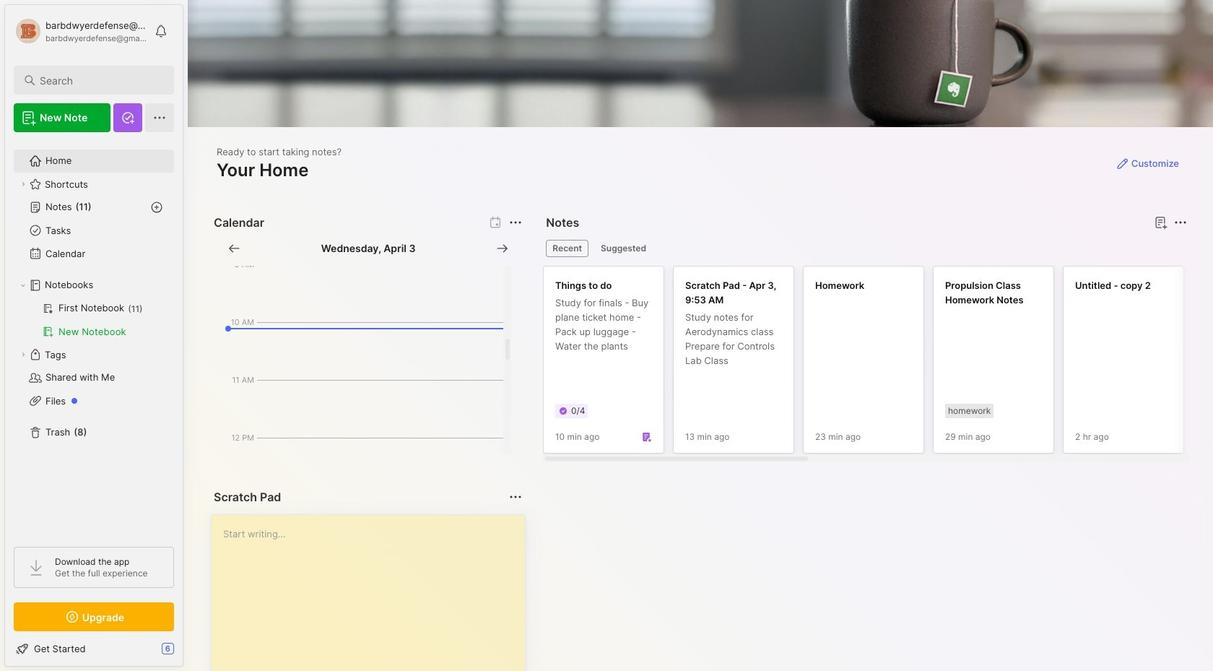 Task type: locate. For each thing, give the bounding box(es) containing it.
expand notebooks image
[[19, 281, 27, 290]]

more actions image
[[507, 214, 525, 231], [1172, 214, 1190, 231], [507, 488, 525, 506]]

tab
[[546, 240, 589, 257], [595, 240, 653, 257]]

Choose date to view field
[[321, 241, 416, 256]]

none search field inside "main" element
[[40, 72, 161, 89]]

tree
[[5, 141, 183, 534]]

group
[[14, 297, 173, 343]]

0 horizontal spatial tab
[[546, 240, 589, 257]]

row group
[[543, 266, 1214, 462]]

1 horizontal spatial tab
[[595, 240, 653, 257]]

tab list
[[546, 240, 1185, 257]]

None search field
[[40, 72, 161, 89]]

1 tab from the left
[[546, 240, 589, 257]]

More actions field
[[506, 212, 526, 233], [1171, 212, 1191, 233], [506, 487, 526, 507]]



Task type: vqa. For each thing, say whether or not it's contained in the screenshot.
Note Editor TEXT BOX
no



Task type: describe. For each thing, give the bounding box(es) containing it.
expand tags image
[[19, 350, 27, 359]]

group inside tree
[[14, 297, 173, 343]]

Help and Learning task checklist field
[[5, 637, 183, 660]]

Start writing… text field
[[223, 515, 525, 671]]

Account field
[[14, 17, 147, 46]]

Search text field
[[40, 74, 161, 87]]

2 tab from the left
[[595, 240, 653, 257]]

tree inside "main" element
[[5, 141, 183, 534]]

main element
[[0, 0, 188, 671]]

click to collapse image
[[182, 644, 193, 662]]



